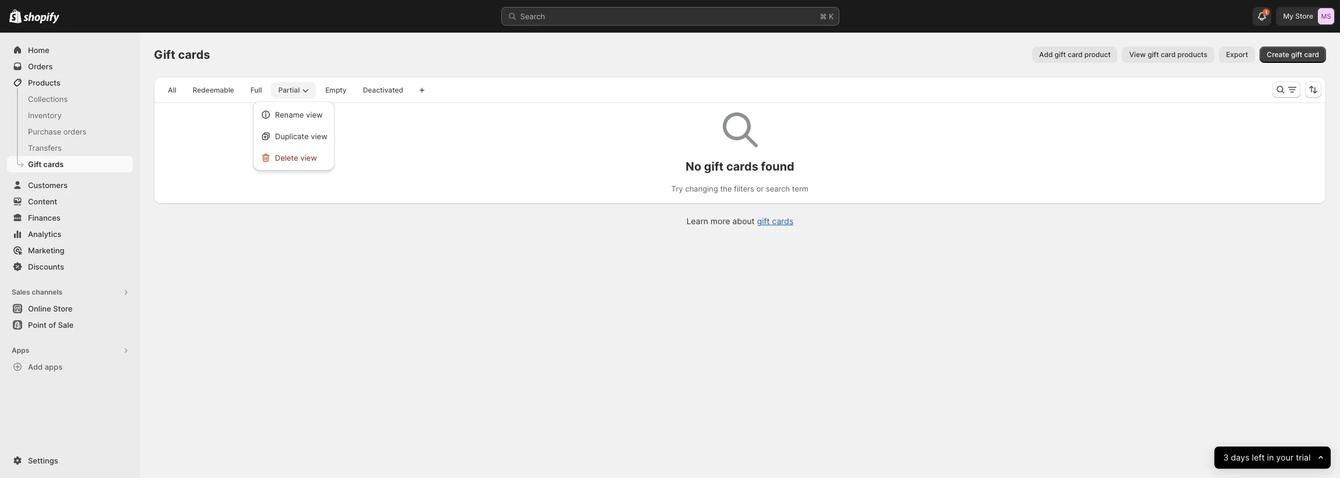 Task type: locate. For each thing, give the bounding box(es) containing it.
analytics
[[28, 230, 61, 239]]

deactivated
[[363, 86, 404, 94]]

1 vertical spatial add
[[28, 363, 43, 372]]

0 horizontal spatial gift cards
[[28, 160, 64, 169]]

rename view button
[[257, 105, 331, 124]]

card for products
[[1162, 50, 1176, 59]]

gift for add
[[1055, 50, 1067, 59]]

transfers
[[28, 143, 62, 153]]

discounts link
[[7, 259, 133, 275]]

store right "my"
[[1296, 12, 1314, 20]]

try
[[672, 184, 683, 194]]

channels
[[32, 288, 62, 297]]

gift cards up all at the top left
[[154, 48, 210, 62]]

cards down search
[[773, 216, 794, 226]]

0 horizontal spatial gift
[[28, 160, 42, 169]]

add inside button
[[28, 363, 43, 372]]

1 horizontal spatial gift cards
[[154, 48, 210, 62]]

add left the product
[[1040, 50, 1053, 59]]

try changing the filters or search term
[[672, 184, 809, 194]]

1 horizontal spatial store
[[1296, 12, 1314, 20]]

2 card from the left
[[1162, 50, 1176, 59]]

rename
[[275, 110, 304, 120]]

marketing
[[28, 246, 64, 255]]

0 vertical spatial add
[[1040, 50, 1053, 59]]

add
[[1040, 50, 1053, 59], [28, 363, 43, 372]]

my store
[[1284, 12, 1314, 20]]

delete
[[275, 153, 298, 163]]

2 horizontal spatial card
[[1305, 50, 1320, 59]]

duplicate
[[275, 132, 309, 141]]

1 vertical spatial store
[[53, 304, 73, 314]]

gift for view
[[1148, 50, 1160, 59]]

view gift card products link
[[1123, 47, 1215, 63]]

card left products
[[1162, 50, 1176, 59]]

gift inside gift cards link
[[28, 160, 42, 169]]

view gift card products
[[1130, 50, 1208, 59]]

marketing link
[[7, 243, 133, 259]]

view
[[306, 110, 323, 120], [311, 132, 328, 141], [301, 153, 317, 163]]

3 card from the left
[[1305, 50, 1320, 59]]

1 vertical spatial gift cards
[[28, 160, 64, 169]]

products
[[1178, 50, 1208, 59]]

gift up all at the top left
[[154, 48, 175, 62]]

transfers link
[[7, 140, 133, 156]]

about
[[733, 216, 755, 226]]

add for add apps
[[28, 363, 43, 372]]

cards up redeemable
[[178, 48, 210, 62]]

0 vertical spatial store
[[1296, 12, 1314, 20]]

gift cards down transfers
[[28, 160, 64, 169]]

discounts
[[28, 262, 64, 272]]

gift right view
[[1148, 50, 1160, 59]]

all link
[[161, 82, 183, 99]]

1 button
[[1254, 7, 1272, 26]]

sales channels button
[[7, 285, 133, 301]]

add left apps
[[28, 363, 43, 372]]

view for duplicate view
[[311, 132, 328, 141]]

full
[[251, 86, 262, 94]]

changing
[[686, 184, 718, 194]]

store for my store
[[1296, 12, 1314, 20]]

view for delete view
[[301, 153, 317, 163]]

store
[[1296, 12, 1314, 20], [53, 304, 73, 314]]

view right the "rename"
[[306, 110, 323, 120]]

orders link
[[7, 58, 133, 75]]

purchase
[[28, 127, 61, 136]]

card left the product
[[1068, 50, 1083, 59]]

menu
[[257, 105, 331, 167]]

home link
[[7, 42, 133, 58]]

3 days left in your trial button
[[1215, 447, 1332, 470]]

more
[[711, 216, 731, 226]]

1 horizontal spatial add
[[1040, 50, 1053, 59]]

1 horizontal spatial gift
[[154, 48, 175, 62]]

products link
[[7, 75, 133, 91]]

tab list
[[159, 82, 413, 99]]

cards
[[178, 48, 210, 62], [43, 160, 64, 169], [727, 160, 759, 174], [773, 216, 794, 226]]

store inside button
[[53, 304, 73, 314]]

point of sale link
[[7, 317, 133, 334]]

filters
[[734, 184, 755, 194]]

3 days left in your trial
[[1224, 453, 1312, 463]]

export button
[[1220, 47, 1256, 63]]

1 vertical spatial view
[[311, 132, 328, 141]]

gift right 'no'
[[704, 160, 724, 174]]

1
[[1266, 9, 1268, 15]]

partial button
[[271, 82, 316, 99]]

view inside button
[[301, 153, 317, 163]]

content
[[28, 197, 57, 206]]

settings
[[28, 457, 58, 466]]

store up sale
[[53, 304, 73, 314]]

0 horizontal spatial add
[[28, 363, 43, 372]]

gift right create
[[1292, 50, 1303, 59]]

the
[[721, 184, 732, 194]]

point
[[28, 321, 47, 330]]

point of sale
[[28, 321, 74, 330]]

my store image
[[1319, 8, 1335, 24]]

gift cards
[[154, 48, 210, 62], [28, 160, 64, 169]]

orders
[[28, 62, 53, 71]]

1 card from the left
[[1068, 50, 1083, 59]]

duplicate view button
[[257, 127, 331, 146]]

0 vertical spatial gift
[[154, 48, 175, 62]]

customers
[[28, 181, 68, 190]]

tab list containing all
[[159, 82, 413, 99]]

gift
[[1055, 50, 1067, 59], [1148, 50, 1160, 59], [1292, 50, 1303, 59], [704, 160, 724, 174], [757, 216, 770, 226]]

⌘
[[820, 12, 827, 21]]

gift
[[154, 48, 175, 62], [28, 160, 42, 169]]

partial
[[278, 86, 300, 94]]

settings link
[[7, 453, 133, 470]]

card for product
[[1068, 50, 1083, 59]]

0 horizontal spatial card
[[1068, 50, 1083, 59]]

gift right the about
[[757, 216, 770, 226]]

card
[[1068, 50, 1083, 59], [1162, 50, 1176, 59], [1305, 50, 1320, 59]]

apps
[[12, 346, 29, 355]]

delete view
[[275, 153, 317, 163]]

term
[[793, 184, 809, 194]]

1 vertical spatial gift
[[28, 160, 42, 169]]

0 horizontal spatial store
[[53, 304, 73, 314]]

gift cards link
[[757, 216, 794, 226]]

view right delete
[[301, 153, 317, 163]]

create gift card
[[1268, 50, 1320, 59]]

search
[[521, 12, 546, 21]]

gift down transfers
[[28, 160, 42, 169]]

1 horizontal spatial card
[[1162, 50, 1176, 59]]

shopify image
[[9, 9, 22, 23], [23, 12, 60, 24]]

0 vertical spatial gift cards
[[154, 48, 210, 62]]

view right 'duplicate'
[[311, 132, 328, 141]]

3
[[1224, 453, 1230, 463]]

online store link
[[7, 301, 133, 317]]

0 vertical spatial view
[[306, 110, 323, 120]]

gift left the product
[[1055, 50, 1067, 59]]

card right create
[[1305, 50, 1320, 59]]

2 vertical spatial view
[[301, 153, 317, 163]]



Task type: vqa. For each thing, say whether or not it's contained in the screenshot.
engine
no



Task type: describe. For each thing, give the bounding box(es) containing it.
sales
[[12, 288, 30, 297]]

apps button
[[7, 343, 133, 359]]

content link
[[7, 194, 133, 210]]

apps
[[45, 363, 62, 372]]

home
[[28, 45, 49, 55]]

online store
[[28, 304, 73, 314]]

orders
[[63, 127, 87, 136]]

cards down transfers
[[43, 160, 64, 169]]

product
[[1085, 50, 1111, 59]]

0 horizontal spatial shopify image
[[9, 9, 22, 23]]

add for add gift card product
[[1040, 50, 1053, 59]]

customers link
[[7, 177, 133, 194]]

gift for no
[[704, 160, 724, 174]]

purchase orders link
[[7, 124, 133, 140]]

learn more about gift cards
[[687, 216, 794, 226]]

redeemable link
[[186, 82, 241, 99]]

export
[[1227, 50, 1249, 59]]

k
[[829, 12, 834, 21]]

view for rename view
[[306, 110, 323, 120]]

or
[[757, 184, 764, 194]]

gift cards link
[[7, 156, 133, 173]]

no
[[686, 160, 702, 174]]

inventory link
[[7, 107, 133, 124]]

empty
[[326, 86, 347, 94]]

collections
[[28, 94, 68, 104]]

1 horizontal spatial shopify image
[[23, 12, 60, 24]]

my
[[1284, 12, 1294, 20]]

finances link
[[7, 210, 133, 226]]

in
[[1268, 453, 1275, 463]]

create gift card link
[[1261, 47, 1327, 63]]

no gift cards found
[[686, 160, 795, 174]]

online
[[28, 304, 51, 314]]

gift for create
[[1292, 50, 1303, 59]]

deactivated link
[[356, 82, 411, 99]]

analytics link
[[7, 226, 133, 243]]

left
[[1253, 453, 1266, 463]]

found
[[762, 160, 795, 174]]

finances
[[28, 213, 61, 223]]

trial
[[1297, 453, 1312, 463]]

duplicate view
[[275, 132, 328, 141]]

online store button
[[0, 301, 140, 317]]

sales channels
[[12, 288, 62, 297]]

add gift card product link
[[1033, 47, 1118, 63]]

cards up filters
[[727, 160, 759, 174]]

point of sale button
[[0, 317, 140, 334]]

add apps
[[28, 363, 62, 372]]

your
[[1277, 453, 1295, 463]]

store for online store
[[53, 304, 73, 314]]

days
[[1232, 453, 1251, 463]]

purchase orders
[[28, 127, 87, 136]]

products
[[28, 78, 61, 87]]

⌘ k
[[820, 12, 834, 21]]

search
[[766, 184, 790, 194]]

inventory
[[28, 111, 62, 120]]

sale
[[58, 321, 74, 330]]

menu containing rename view
[[257, 105, 331, 167]]

view
[[1130, 50, 1147, 59]]

empty search results image
[[723, 113, 758, 148]]

create
[[1268, 50, 1290, 59]]

collections link
[[7, 91, 133, 107]]

of
[[49, 321, 56, 330]]

full link
[[244, 82, 269, 99]]

learn
[[687, 216, 709, 226]]

add gift card product
[[1040, 50, 1111, 59]]

all
[[168, 86, 176, 94]]



